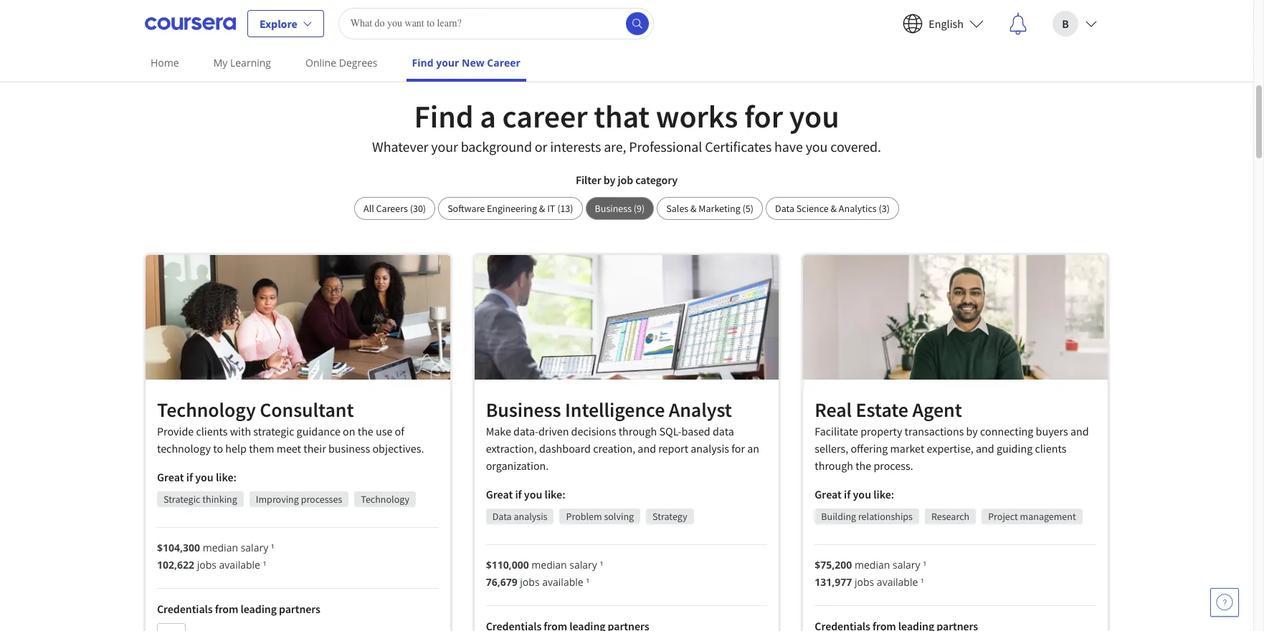 Task type: describe. For each thing, give the bounding box(es) containing it.
0 vertical spatial your
[[436, 56, 459, 70]]

jobs for real
[[855, 576, 874, 590]]

available for consultant
[[219, 559, 260, 572]]

great if you like: for real
[[815, 488, 894, 502]]

$75,200 median salary ¹ 131,977 jobs available ¹
[[815, 559, 927, 590]]

$104,300 median salary ¹ 102,622 jobs available ¹
[[157, 541, 274, 572]]

covered.
[[831, 138, 881, 156]]

sales
[[666, 202, 689, 215]]

help
[[225, 442, 247, 456]]

software engineering & it (13)
[[448, 202, 573, 215]]

connecting
[[980, 425, 1034, 439]]

decisions
[[571, 425, 616, 439]]

strategy
[[653, 511, 687, 524]]

improving
[[256, 493, 299, 506]]

salary for consultant
[[241, 541, 268, 555]]

for inside business intelligence analyst make data-driven decisions through sql-based data extraction, dashboard creation, and report analysis for an organization.
[[732, 442, 745, 456]]

project management
[[988, 511, 1076, 524]]

(3)
[[879, 202, 890, 215]]

technology
[[157, 442, 211, 456]]

find for your
[[412, 56, 434, 70]]

real
[[815, 397, 852, 423]]

online
[[306, 56, 336, 70]]

all careers (30)
[[364, 202, 426, 215]]

careers
[[376, 202, 408, 215]]

processes
[[301, 493, 342, 506]]

agent
[[912, 397, 962, 423]]

problem solving
[[566, 511, 634, 524]]

What do you want to learn? text field
[[338, 8, 654, 39]]

coursera image
[[145, 12, 236, 35]]

driven
[[539, 425, 569, 439]]

business intelligence analyst make data-driven decisions through sql-based data extraction, dashboard creation, and report analysis for an organization.
[[486, 397, 759, 473]]

whatever
[[372, 138, 428, 156]]

you right 'have'
[[806, 138, 828, 156]]

organization.
[[486, 459, 549, 473]]

an
[[747, 442, 759, 456]]

real estate agent facilitate property transactions by connecting buyers and sellers, offering market expertise, and guiding clients through the process.
[[815, 397, 1089, 473]]

use
[[376, 424, 393, 439]]

available for estate
[[877, 576, 918, 590]]

explore button
[[247, 10, 324, 37]]

home link
[[145, 47, 185, 79]]

partners
[[279, 602, 320, 617]]

if for technology
[[186, 470, 193, 485]]

solving
[[604, 511, 634, 524]]

median for business
[[532, 559, 567, 572]]

like: for intelligence
[[545, 488, 566, 502]]

research
[[932, 511, 970, 524]]

strategic
[[253, 424, 294, 439]]

management
[[1020, 511, 1076, 524]]

strategic
[[163, 493, 200, 506]]

from
[[215, 602, 238, 617]]

Data Science & Analytics (3) button
[[766, 197, 899, 220]]

make
[[486, 425, 511, 439]]

(9)
[[634, 202, 645, 215]]

thinking
[[202, 493, 237, 506]]

their
[[303, 442, 326, 456]]

online degrees
[[306, 56, 378, 70]]

with
[[230, 424, 251, 439]]

works
[[656, 97, 738, 136]]

2 horizontal spatial and
[[1071, 425, 1089, 439]]

career
[[487, 56, 521, 70]]

interests
[[550, 138, 601, 156]]

project
[[988, 511, 1018, 524]]

you for real estate agent
[[853, 488, 871, 502]]

great for real estate agent
[[815, 488, 842, 502]]

offering
[[851, 442, 888, 456]]

option group containing all careers (30)
[[354, 197, 899, 220]]

median for technology
[[203, 541, 238, 555]]

data science & analytics (3)
[[775, 202, 890, 215]]

transactions
[[905, 425, 964, 439]]

provide
[[157, 424, 194, 439]]

salary for estate
[[893, 559, 920, 572]]

you for technology consultant
[[195, 470, 214, 485]]

creation,
[[593, 442, 635, 456]]

0 horizontal spatial by
[[604, 173, 615, 187]]

find for a
[[414, 97, 474, 136]]

business for (9)
[[595, 202, 632, 215]]

certificates
[[705, 138, 772, 156]]

available for intelligence
[[542, 576, 583, 590]]

your inside "find a career that works for you whatever your background or interests are, professional certificates have you covered."
[[431, 138, 458, 156]]

job
[[618, 173, 633, 187]]

property
[[861, 425, 902, 439]]

clients inside technology consultant provide clients with strategic guidance on the use of technology to help them meet their business objectives.
[[196, 424, 228, 439]]

& inside sales & marketing (5) button
[[691, 202, 697, 215]]

expertise,
[[927, 442, 974, 456]]

are,
[[604, 138, 626, 156]]

leading
[[241, 602, 277, 617]]

& for software engineering & it (13)
[[539, 202, 545, 215]]

and for real estate agent
[[976, 442, 994, 456]]

extraction,
[[486, 442, 537, 456]]

76,679
[[486, 576, 518, 590]]

engineering
[[487, 202, 537, 215]]

sales & marketing (5)
[[666, 202, 754, 215]]

technology for technology consultant provide clients with strategic guidance on the use of technology to help them meet their business objectives.
[[157, 397, 256, 423]]

background
[[461, 138, 532, 156]]

1 vertical spatial analysis
[[514, 511, 547, 524]]

through inside business intelligence analyst make data-driven decisions through sql-based data extraction, dashboard creation, and report analysis for an organization.
[[619, 425, 657, 439]]

b
[[1062, 16, 1069, 30]]

(5)
[[743, 202, 754, 215]]

$110,000
[[486, 559, 529, 572]]

for inside "find a career that works for you whatever your background or interests are, professional certificates have you covered."
[[744, 97, 783, 136]]

data
[[713, 425, 734, 439]]

of
[[395, 424, 404, 439]]



Task type: locate. For each thing, give the bounding box(es) containing it.
1 vertical spatial find
[[414, 97, 474, 136]]

0 horizontal spatial data
[[492, 511, 512, 524]]

1 horizontal spatial analysis
[[691, 442, 729, 456]]

0 vertical spatial by
[[604, 173, 615, 187]]

data-
[[514, 425, 539, 439]]

great if you like: for technology
[[157, 470, 237, 485]]

great if you like:
[[157, 470, 237, 485], [486, 488, 566, 502], [815, 488, 894, 502]]

analytics
[[839, 202, 877, 215]]

analysis
[[691, 442, 729, 456], [514, 511, 547, 524]]

your right whatever
[[431, 138, 458, 156]]

to
[[213, 442, 223, 456]]

2 & from the left
[[691, 202, 697, 215]]

meet
[[277, 442, 301, 456]]

2 horizontal spatial &
[[831, 202, 837, 215]]

problem
[[566, 511, 602, 524]]

technology inside technology consultant provide clients with strategic guidance on the use of technology to help them meet their business objectives.
[[157, 397, 256, 423]]

1 horizontal spatial clients
[[1035, 442, 1067, 456]]

salary for intelligence
[[570, 559, 597, 572]]

your left new
[[436, 56, 459, 70]]

jobs for business
[[520, 576, 540, 590]]

and right buyers
[[1071, 425, 1089, 439]]

1 horizontal spatial through
[[815, 459, 853, 473]]

1 horizontal spatial and
[[976, 442, 994, 456]]

2 horizontal spatial great
[[815, 488, 842, 502]]

(13)
[[557, 202, 573, 215]]

1 horizontal spatial data
[[775, 202, 795, 215]]

available right 131,977
[[877, 576, 918, 590]]

great if you like: up building relationships
[[815, 488, 894, 502]]

business
[[595, 202, 632, 215], [486, 397, 561, 423]]

building
[[821, 511, 856, 524]]

0 vertical spatial data
[[775, 202, 795, 215]]

1 horizontal spatial jobs
[[520, 576, 540, 590]]

available inside $110,000 median salary ¹ 76,679 jobs available ¹
[[542, 576, 583, 590]]

Sales & Marketing (5) button
[[657, 197, 763, 220]]

if for business
[[515, 488, 522, 502]]

english
[[929, 16, 964, 30]]

2 horizontal spatial jobs
[[855, 576, 874, 590]]

0 vertical spatial the
[[358, 424, 373, 439]]

2 horizontal spatial like:
[[874, 488, 894, 502]]

1 vertical spatial your
[[431, 138, 458, 156]]

facilitate
[[815, 425, 858, 439]]

data for data analysis
[[492, 511, 512, 524]]

1 horizontal spatial great
[[486, 488, 513, 502]]

a
[[480, 97, 496, 136]]

process.
[[874, 459, 913, 473]]

for up 'have'
[[744, 97, 783, 136]]

1 vertical spatial through
[[815, 459, 853, 473]]

through down the sellers,
[[815, 459, 853, 473]]

you up building relationships
[[853, 488, 871, 502]]

&
[[539, 202, 545, 215], [691, 202, 697, 215], [831, 202, 837, 215]]

0 vertical spatial technology
[[157, 397, 256, 423]]

market
[[890, 442, 925, 456]]

Software Engineering & IT (13) button
[[438, 197, 583, 220]]

jobs inside $110,000 median salary ¹ 76,679 jobs available ¹
[[520, 576, 540, 590]]

available right 76,679
[[542, 576, 583, 590]]

1 horizontal spatial median
[[532, 559, 567, 572]]

& left it
[[539, 202, 545, 215]]

3 & from the left
[[831, 202, 837, 215]]

business inside business intelligence analyst make data-driven decisions through sql-based data extraction, dashboard creation, and report analysis for an organization.
[[486, 397, 561, 423]]

& right science on the top right of the page
[[831, 202, 837, 215]]

or
[[535, 138, 547, 156]]

0 horizontal spatial like:
[[216, 470, 237, 485]]

for left the an
[[732, 442, 745, 456]]

& inside the data science & analytics (3) button
[[831, 202, 837, 215]]

1 & from the left
[[539, 202, 545, 215]]

business for intelligence
[[486, 397, 561, 423]]

salary inside $110,000 median salary ¹ 76,679 jobs available ¹
[[570, 559, 597, 572]]

category
[[636, 173, 678, 187]]

great up "building"
[[815, 488, 842, 502]]

find a career that works for you whatever your background or interests are, professional certificates have you covered.
[[372, 97, 881, 156]]

buyers
[[1036, 425, 1068, 439]]

102,622
[[157, 559, 194, 572]]

and for business intelligence analyst
[[638, 442, 656, 456]]

2 horizontal spatial salary
[[893, 559, 920, 572]]

find left new
[[412, 56, 434, 70]]

0 horizontal spatial analysis
[[514, 511, 547, 524]]

$104,300
[[157, 541, 200, 555]]

median right $110,000
[[532, 559, 567, 572]]

0 horizontal spatial &
[[539, 202, 545, 215]]

0 vertical spatial business
[[595, 202, 632, 215]]

like:
[[216, 470, 237, 485], [545, 488, 566, 502], [874, 488, 894, 502]]

explore
[[260, 16, 297, 30]]

new
[[462, 56, 485, 70]]

if for real
[[844, 488, 851, 502]]

1 horizontal spatial if
[[515, 488, 522, 502]]

you for business intelligence analyst
[[524, 488, 542, 502]]

like: for estate
[[874, 488, 894, 502]]

median inside $104,300 median salary ¹ 102,622 jobs available ¹
[[203, 541, 238, 555]]

salary down relationships
[[893, 559, 920, 572]]

through inside real estate agent facilitate property transactions by connecting buyers and sellers, offering market expertise, and guiding clients through the process.
[[815, 459, 853, 473]]

report
[[658, 442, 688, 456]]

analysis down organization.
[[514, 511, 547, 524]]

0 horizontal spatial clients
[[196, 424, 228, 439]]

objectives.
[[372, 442, 424, 456]]

1 horizontal spatial technology
[[361, 493, 409, 506]]

1 horizontal spatial &
[[691, 202, 697, 215]]

2 horizontal spatial available
[[877, 576, 918, 590]]

great for technology consultant
[[157, 470, 184, 485]]

0 vertical spatial find
[[412, 56, 434, 70]]

the right on
[[358, 424, 373, 439]]

1 vertical spatial business
[[486, 397, 561, 423]]

available inside $104,300 median salary ¹ 102,622 jobs available ¹
[[219, 559, 260, 572]]

find your new career link
[[406, 47, 526, 82]]

median
[[203, 541, 238, 555], [532, 559, 567, 572], [855, 559, 890, 572]]

all
[[364, 202, 374, 215]]

business inside button
[[595, 202, 632, 215]]

building relationships
[[821, 511, 913, 524]]

business
[[328, 442, 370, 456]]

1 horizontal spatial great if you like:
[[486, 488, 566, 502]]

help center image
[[1216, 594, 1233, 612]]

by inside real estate agent facilitate property transactions by connecting buyers and sellers, offering market expertise, and guiding clients through the process.
[[966, 425, 978, 439]]

professional
[[629, 138, 702, 156]]

0 horizontal spatial salary
[[241, 541, 268, 555]]

technology down objectives.
[[361, 493, 409, 506]]

& inside software engineering & it (13) button
[[539, 202, 545, 215]]

you
[[789, 97, 839, 136], [806, 138, 828, 156], [195, 470, 214, 485], [524, 488, 542, 502], [853, 488, 871, 502]]

if up "building"
[[844, 488, 851, 502]]

technology
[[157, 397, 256, 423], [361, 493, 409, 506]]

0 horizontal spatial great
[[157, 470, 184, 485]]

home
[[151, 56, 179, 70]]

clients down buyers
[[1035, 442, 1067, 456]]

jobs right 102,622 at left
[[197, 559, 217, 572]]

1 vertical spatial the
[[856, 459, 871, 473]]

on
[[343, 424, 355, 439]]

and inside business intelligence analyst make data-driven decisions through sql-based data extraction, dashboard creation, and report analysis for an organization.
[[638, 442, 656, 456]]

median right $104,300
[[203, 541, 238, 555]]

0 horizontal spatial technology
[[157, 397, 256, 423]]

analyst
[[669, 397, 732, 423]]

1 vertical spatial by
[[966, 425, 978, 439]]

intelligence
[[565, 397, 665, 423]]

131,977
[[815, 576, 852, 590]]

if up strategic
[[186, 470, 193, 485]]

the inside technology consultant provide clients with strategic guidance on the use of technology to help them meet their business objectives.
[[358, 424, 373, 439]]

business up data-
[[486, 397, 561, 423]]

(30)
[[410, 202, 426, 215]]

great if you like: for business
[[486, 488, 566, 502]]

salary inside $75,200 median salary ¹ 131,977 jobs available ¹
[[893, 559, 920, 572]]

jobs inside $75,200 median salary ¹ 131,977 jobs available ¹
[[855, 576, 874, 590]]

0 horizontal spatial through
[[619, 425, 657, 439]]

1 horizontal spatial the
[[856, 459, 871, 473]]

you up 'have'
[[789, 97, 839, 136]]

credentials
[[157, 602, 213, 617]]

like: up thinking
[[216, 470, 237, 485]]

None search field
[[338, 8, 654, 39]]

through
[[619, 425, 657, 439], [815, 459, 853, 473]]

have
[[775, 138, 803, 156]]

option group
[[354, 197, 899, 220]]

0 horizontal spatial available
[[219, 559, 260, 572]]

the inside real estate agent facilitate property transactions by connecting buyers and sellers, offering market expertise, and guiding clients through the process.
[[856, 459, 871, 473]]

great up data analysis
[[486, 488, 513, 502]]

2 horizontal spatial median
[[855, 559, 890, 572]]

1 vertical spatial clients
[[1035, 442, 1067, 456]]

& for data science & analytics (3)
[[831, 202, 837, 215]]

Business (9) button
[[586, 197, 654, 220]]

the down offering
[[856, 459, 871, 473]]

guiding
[[997, 442, 1033, 456]]

0 horizontal spatial great if you like:
[[157, 470, 237, 485]]

degrees
[[339, 56, 378, 70]]

if
[[186, 470, 193, 485], [515, 488, 522, 502], [844, 488, 851, 502]]

great for business intelligence analyst
[[486, 488, 513, 502]]

clients
[[196, 424, 228, 439], [1035, 442, 1067, 456]]

online degrees link
[[300, 47, 383, 79]]

find inside "find a career that works for you whatever your background or interests are, professional certificates have you covered."
[[414, 97, 474, 136]]

strategic thinking
[[163, 493, 237, 506]]

guidance
[[297, 424, 341, 439]]

great up strategic
[[157, 470, 184, 485]]

english button
[[892, 0, 995, 46]]

through up creation,
[[619, 425, 657, 439]]

you up strategic thinking at the bottom of page
[[195, 470, 214, 485]]

by left "job"
[[604, 173, 615, 187]]

technology for technology
[[361, 493, 409, 506]]

sql-
[[659, 425, 682, 439]]

analysis down "data"
[[691, 442, 729, 456]]

and left report
[[638, 442, 656, 456]]

data for data science & analytics (3)
[[775, 202, 795, 215]]

career
[[502, 97, 588, 136]]

technology consultant provide clients with strategic guidance on the use of technology to help them meet their business objectives.
[[157, 397, 424, 456]]

business left (9)
[[595, 202, 632, 215]]

0 vertical spatial clients
[[196, 424, 228, 439]]

my
[[213, 56, 228, 70]]

1 horizontal spatial business
[[595, 202, 632, 215]]

data inside button
[[775, 202, 795, 215]]

0 horizontal spatial jobs
[[197, 559, 217, 572]]

& right sales
[[691, 202, 697, 215]]

great if you like: up data analysis
[[486, 488, 566, 502]]

science
[[797, 202, 829, 215]]

relationships
[[858, 511, 913, 524]]

and down the connecting on the right of the page
[[976, 442, 994, 456]]

sellers,
[[815, 442, 849, 456]]

salary down problem
[[570, 559, 597, 572]]

available inside $75,200 median salary ¹ 131,977 jobs available ¹
[[877, 576, 918, 590]]

2 horizontal spatial if
[[844, 488, 851, 502]]

software
[[448, 202, 485, 215]]

data up $110,000
[[492, 511, 512, 524]]

median for real
[[855, 559, 890, 572]]

0 vertical spatial analysis
[[691, 442, 729, 456]]

1 horizontal spatial by
[[966, 425, 978, 439]]

salary down "improving"
[[241, 541, 268, 555]]

data
[[775, 202, 795, 215], [492, 511, 512, 524]]

technology up provide
[[157, 397, 256, 423]]

clients up to
[[196, 424, 228, 439]]

credentials from leading partners
[[157, 602, 320, 617]]

All Careers (30) button
[[354, 197, 435, 220]]

dashboard
[[539, 442, 591, 456]]

data left science on the top right of the page
[[775, 202, 795, 215]]

1 vertical spatial technology
[[361, 493, 409, 506]]

1 vertical spatial for
[[732, 442, 745, 456]]

great if you like: up strategic thinking at the bottom of page
[[157, 470, 237, 485]]

estate
[[856, 397, 909, 423]]

clients inside real estate agent facilitate property transactions by connecting buyers and sellers, offering market expertise, and guiding clients through the process.
[[1035, 442, 1067, 456]]

that
[[594, 97, 650, 136]]

by up expertise,
[[966, 425, 978, 439]]

filter by job category
[[576, 173, 678, 187]]

0 horizontal spatial and
[[638, 442, 656, 456]]

0 horizontal spatial business
[[486, 397, 561, 423]]

median inside $110,000 median salary ¹ 76,679 jobs available ¹
[[532, 559, 567, 572]]

median right $75,200
[[855, 559, 890, 572]]

like: up data analysis
[[545, 488, 566, 502]]

available up "credentials from leading partners"
[[219, 559, 260, 572]]

jobs inside $104,300 median salary ¹ 102,622 jobs available ¹
[[197, 559, 217, 572]]

filter
[[576, 173, 601, 187]]

you up data analysis
[[524, 488, 542, 502]]

$75,200
[[815, 559, 852, 572]]

2 horizontal spatial great if you like:
[[815, 488, 894, 502]]

1 horizontal spatial like:
[[545, 488, 566, 502]]

median inside $75,200 median salary ¹ 131,977 jobs available ¹
[[855, 559, 890, 572]]

0 horizontal spatial the
[[358, 424, 373, 439]]

your
[[436, 56, 459, 70], [431, 138, 458, 156]]

find left a
[[414, 97, 474, 136]]

jobs right 131,977
[[855, 576, 874, 590]]

jobs right 76,679
[[520, 576, 540, 590]]

0 vertical spatial for
[[744, 97, 783, 136]]

analysis inside business intelligence analyst make data-driven decisions through sql-based data extraction, dashboard creation, and report analysis for an organization.
[[691, 442, 729, 456]]

salary inside $104,300 median salary ¹ 102,622 jobs available ¹
[[241, 541, 268, 555]]

if up data analysis
[[515, 488, 522, 502]]

0 horizontal spatial median
[[203, 541, 238, 555]]

jobs for technology
[[197, 559, 217, 572]]

my learning link
[[208, 47, 277, 79]]

based
[[682, 425, 710, 439]]

like: up relationships
[[874, 488, 894, 502]]

1 horizontal spatial available
[[542, 576, 583, 590]]

consultant
[[260, 397, 354, 423]]

by
[[604, 173, 615, 187], [966, 425, 978, 439]]

0 horizontal spatial if
[[186, 470, 193, 485]]

1 vertical spatial data
[[492, 511, 512, 524]]

1 horizontal spatial salary
[[570, 559, 597, 572]]

like: for consultant
[[216, 470, 237, 485]]

0 vertical spatial through
[[619, 425, 657, 439]]



Task type: vqa. For each thing, say whether or not it's contained in the screenshot.
the rightmost analysis
yes



